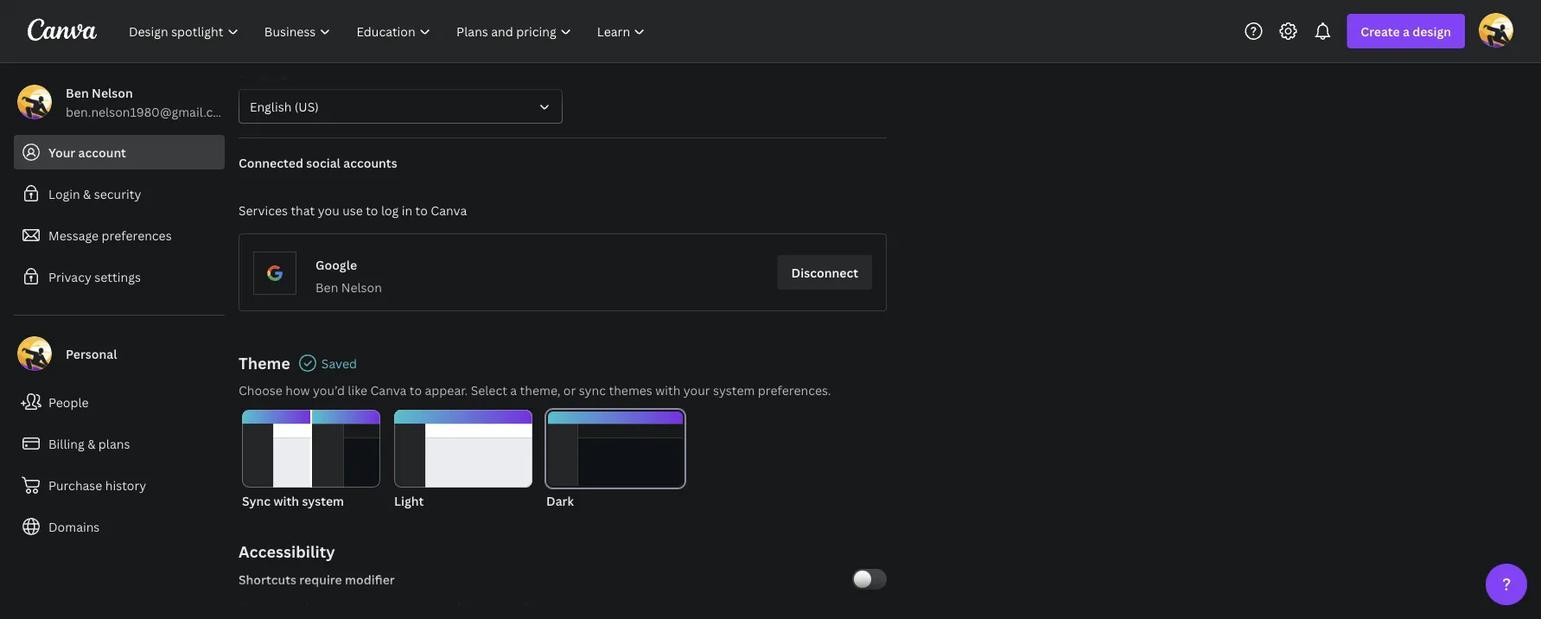 Task type: locate. For each thing, give the bounding box(es) containing it.
1 vertical spatial with
[[274, 493, 299, 509]]

of
[[450, 598, 462, 614]]

(us)
[[295, 98, 319, 115]]

1 vertical spatial &
[[87, 435, 95, 452]]

0 vertical spatial a
[[1404, 23, 1410, 39]]

system right your
[[714, 382, 755, 398]]

you
[[318, 202, 340, 218]]

billing & plans link
[[14, 426, 225, 461]]

0 vertical spatial canva
[[431, 202, 467, 218]]

0 vertical spatial modifier
[[345, 571, 395, 588]]

use right you
[[343, 202, 363, 218]]

modifier right ⌥
[[502, 598, 551, 614]]

use
[[343, 202, 363, 218], [426, 598, 447, 614]]

with right sync
[[274, 493, 299, 509]]

or
[[564, 382, 576, 398]]

modifier
[[345, 571, 395, 588], [502, 598, 551, 614]]

0 vertical spatial system
[[714, 382, 755, 398]]

accounts
[[344, 154, 397, 171]]

ben down "google"
[[316, 279, 338, 295]]

1 horizontal spatial with
[[656, 382, 681, 398]]

plans
[[98, 435, 130, 452]]

1 horizontal spatial require
[[359, 598, 401, 614]]

a left design
[[1404, 23, 1410, 39]]

0 vertical spatial nelson
[[92, 84, 133, 101]]

Dark button
[[547, 410, 685, 510]]

ben
[[66, 84, 89, 101], [316, 279, 338, 295]]

accessibility
[[239, 541, 335, 562]]

to
[[366, 202, 378, 218], [416, 202, 428, 218], [410, 382, 422, 398]]

1 vertical spatial ben
[[316, 279, 338, 295]]

ben up your account
[[66, 84, 89, 101]]

purchase
[[48, 477, 102, 493]]

&
[[83, 186, 91, 202], [87, 435, 95, 452]]

saved
[[322, 355, 357, 371]]

you'd
[[313, 382, 345, 398]]

canva right like
[[371, 382, 407, 398]]

0 vertical spatial require
[[300, 571, 342, 588]]

1 vertical spatial system
[[302, 493, 344, 509]]

nelson up ben.nelson1980@gmail.com
[[92, 84, 133, 101]]

system
[[714, 382, 755, 398], [302, 493, 344, 509]]

create a design button
[[1348, 14, 1466, 48]]

0 horizontal spatial with
[[274, 493, 299, 509]]

ben nelson image
[[1480, 13, 1514, 47]]

login & security
[[48, 186, 141, 202]]

sync
[[242, 493, 271, 509]]

privacy settings link
[[14, 259, 225, 294]]

& for billing
[[87, 435, 95, 452]]

0 vertical spatial &
[[83, 186, 91, 202]]

0 horizontal spatial key
[[277, 598, 297, 614]]

with left your
[[656, 382, 681, 398]]

the
[[404, 598, 423, 614], [465, 598, 484, 614]]

& left plans
[[87, 435, 95, 452]]

nelson
[[92, 84, 133, 101], [341, 279, 382, 295]]

choose
[[239, 382, 283, 398]]

services
[[239, 202, 288, 218]]

0 vertical spatial ben
[[66, 84, 89, 101]]

system up accessibility
[[302, 493, 344, 509]]

1 vertical spatial modifier
[[502, 598, 551, 614]]

single key shortcuts require the use of the ⌥ modifier key
[[239, 598, 574, 614]]

disconnect
[[792, 264, 859, 281]]

your
[[48, 144, 75, 160]]

google
[[316, 256, 357, 273]]

0 horizontal spatial a
[[511, 382, 517, 398]]

2 the from the left
[[465, 598, 484, 614]]

login
[[48, 186, 80, 202]]

1 horizontal spatial ben
[[316, 279, 338, 295]]

create a design
[[1362, 23, 1452, 39]]

require right shortcuts
[[359, 598, 401, 614]]

people link
[[14, 385, 225, 419]]

require
[[300, 571, 342, 588], [359, 598, 401, 614]]

design
[[1413, 23, 1452, 39]]

the left ⌥
[[465, 598, 484, 614]]

0 horizontal spatial ben
[[66, 84, 89, 101]]

history
[[105, 477, 146, 493]]

0 horizontal spatial nelson
[[92, 84, 133, 101]]

with
[[656, 382, 681, 398], [274, 493, 299, 509]]

Language: English (US) button
[[239, 89, 563, 124]]

use left of
[[426, 598, 447, 614]]

login & security link
[[14, 176, 225, 211]]

key
[[277, 598, 297, 614], [554, 598, 574, 614]]

theme,
[[520, 382, 561, 398]]

key right single
[[277, 598, 297, 614]]

themes
[[609, 382, 653, 398]]

key right ⌥
[[554, 598, 574, 614]]

that
[[291, 202, 315, 218]]

& right login at top left
[[83, 186, 91, 202]]

0 horizontal spatial use
[[343, 202, 363, 218]]

1 vertical spatial nelson
[[341, 279, 382, 295]]

message
[[48, 227, 99, 243]]

1 horizontal spatial a
[[1404, 23, 1410, 39]]

the left of
[[404, 598, 423, 614]]

a
[[1404, 23, 1410, 39], [511, 382, 517, 398]]

like
[[348, 382, 368, 398]]

canva
[[431, 202, 467, 218], [371, 382, 407, 398]]

language
[[239, 64, 295, 80]]

dark
[[547, 493, 574, 509]]

0 horizontal spatial system
[[302, 493, 344, 509]]

modifier up single key shortcuts require the use of the ⌥ modifier key
[[345, 571, 395, 588]]

1 horizontal spatial nelson
[[341, 279, 382, 295]]

ben.nelson1980@gmail.com
[[66, 103, 232, 120]]

& for login
[[83, 186, 91, 202]]

in
[[402, 202, 413, 218]]

canva right in
[[431, 202, 467, 218]]

1 horizontal spatial use
[[426, 598, 447, 614]]

2 key from the left
[[554, 598, 574, 614]]

nelson down "google"
[[341, 279, 382, 295]]

1 horizontal spatial the
[[465, 598, 484, 614]]

system inside button
[[302, 493, 344, 509]]

1 vertical spatial require
[[359, 598, 401, 614]]

1 horizontal spatial key
[[554, 598, 574, 614]]

1 vertical spatial canva
[[371, 382, 407, 398]]

require up shortcuts
[[300, 571, 342, 588]]

sync
[[579, 382, 606, 398]]

billing
[[48, 435, 85, 452]]

people
[[48, 394, 89, 410]]

0 horizontal spatial modifier
[[345, 571, 395, 588]]

domains link
[[14, 509, 225, 544]]

a right select
[[511, 382, 517, 398]]

0 horizontal spatial the
[[404, 598, 423, 614]]



Task type: describe. For each thing, give the bounding box(es) containing it.
disconnect button
[[778, 255, 873, 290]]

Light button
[[394, 410, 533, 510]]

your account link
[[14, 135, 225, 170]]

0 vertical spatial with
[[656, 382, 681, 398]]

to left log
[[366, 202, 378, 218]]

settings
[[95, 269, 141, 285]]

privacy
[[48, 269, 92, 285]]

social
[[306, 154, 341, 171]]

theme
[[239, 352, 290, 374]]

0 vertical spatial use
[[343, 202, 363, 218]]

⌥
[[487, 598, 499, 614]]

top level navigation element
[[118, 14, 660, 48]]

log
[[381, 202, 399, 218]]

preferences
[[102, 227, 172, 243]]

single
[[239, 598, 274, 614]]

nelson inside "ben nelson ben.nelson1980@gmail.com"
[[92, 84, 133, 101]]

ben inside google ben nelson
[[316, 279, 338, 295]]

1 horizontal spatial system
[[714, 382, 755, 398]]

privacy settings
[[48, 269, 141, 285]]

Sync with system button
[[242, 410, 381, 510]]

0 horizontal spatial require
[[300, 571, 342, 588]]

1 the from the left
[[404, 598, 423, 614]]

select
[[471, 382, 508, 398]]

light
[[394, 493, 424, 509]]

0 horizontal spatial canva
[[371, 382, 407, 398]]

to left appear.
[[410, 382, 422, 398]]

1 horizontal spatial modifier
[[502, 598, 551, 614]]

connected
[[239, 154, 304, 171]]

preferences.
[[758, 382, 831, 398]]

choose how you'd like canva to appear. select a theme, or sync themes with your system preferences.
[[239, 382, 831, 398]]

domains
[[48, 518, 100, 535]]

1 horizontal spatial canva
[[431, 202, 467, 218]]

your
[[684, 382, 711, 398]]

a inside "create a design" dropdown button
[[1404, 23, 1410, 39]]

shortcuts
[[300, 598, 356, 614]]

with inside button
[[274, 493, 299, 509]]

purchase history link
[[14, 468, 225, 502]]

ben nelson ben.nelson1980@gmail.com
[[66, 84, 232, 120]]

shortcuts require modifier
[[239, 571, 395, 588]]

your account
[[48, 144, 126, 160]]

personal
[[66, 345, 117, 362]]

shortcuts
[[239, 571, 297, 588]]

english
[[250, 98, 292, 115]]

to right in
[[416, 202, 428, 218]]

services that you use to log in to canva
[[239, 202, 467, 218]]

account
[[78, 144, 126, 160]]

google ben nelson
[[316, 256, 382, 295]]

1 key from the left
[[277, 598, 297, 614]]

message preferences link
[[14, 218, 225, 253]]

connected social accounts
[[239, 154, 397, 171]]

nelson inside google ben nelson
[[341, 279, 382, 295]]

how
[[286, 382, 310, 398]]

ben inside "ben nelson ben.nelson1980@gmail.com"
[[66, 84, 89, 101]]

1 vertical spatial use
[[426, 598, 447, 614]]

1 vertical spatial a
[[511, 382, 517, 398]]

create
[[1362, 23, 1401, 39]]

purchase history
[[48, 477, 146, 493]]

english (us)
[[250, 98, 319, 115]]

security
[[94, 186, 141, 202]]

appear.
[[425, 382, 468, 398]]

message preferences
[[48, 227, 172, 243]]

billing & plans
[[48, 435, 130, 452]]

sync with system
[[242, 493, 344, 509]]



Task type: vqa. For each thing, say whether or not it's contained in the screenshot.
Sync with system button
yes



